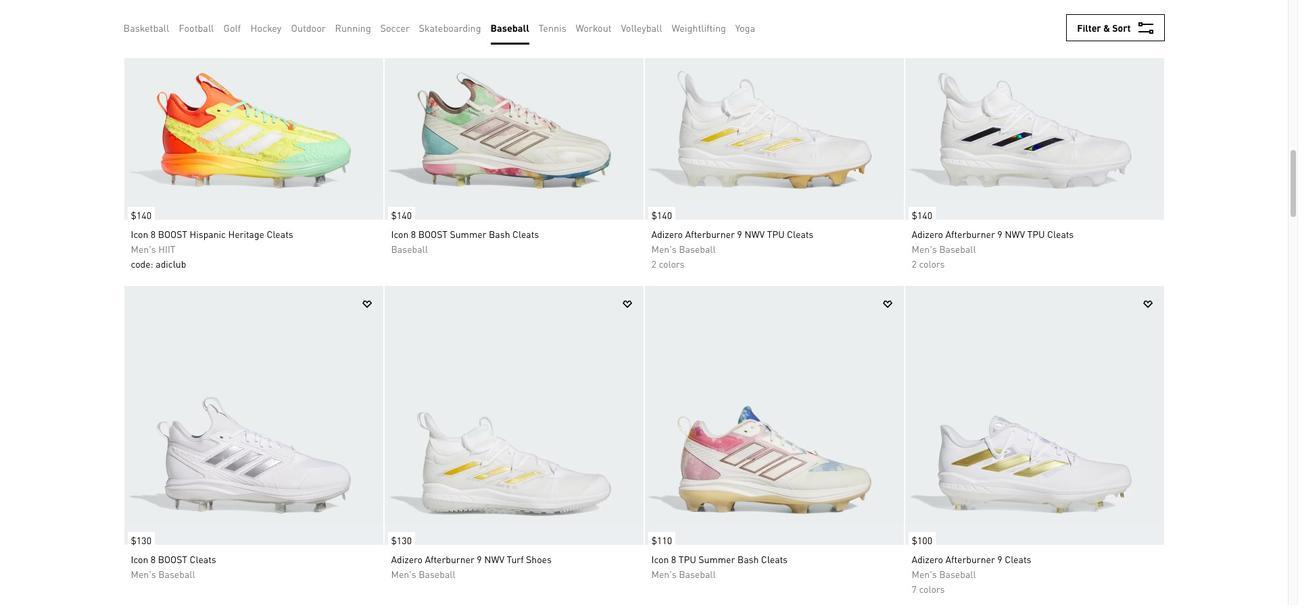 Task type: describe. For each thing, give the bounding box(es) containing it.
cleats inside icon 8 boost cleats men's baseball
[[190, 553, 216, 565]]

filter & sort
[[1077, 22, 1131, 34]]

golf link
[[224, 20, 241, 35]]

9 inside 'adizero afterburner 9 cleats men's baseball 7 colors'
[[998, 553, 1003, 565]]

nwv inside adizero afterburner 9 nwv turf shoes men's baseball
[[484, 553, 505, 565]]

adiclub
[[156, 258, 186, 270]]

volleyball
[[621, 22, 662, 34]]

nwv for 4th the $140 link from the left
[[1005, 228, 1025, 240]]

weightlifting
[[672, 22, 726, 34]]

colors for 4th the $140 link from the left
[[919, 258, 945, 270]]

$100 link
[[905, 525, 936, 548]]

men's inside 'adizero afterburner 9 cleats men's baseball 7 colors'
[[912, 568, 937, 580]]

men's inside icon 8 boost hispanic heritage cleats men's hiit code: adiclub
[[131, 243, 156, 255]]

baseball link
[[491, 20, 529, 35]]

$130 for icon
[[131, 534, 152, 546]]

adizero for 2nd the $140 link from the right's men's baseball white adizero afterburner 9 nwv tpu cleats image
[[652, 228, 683, 240]]

icon for icon 8 tpu summer bash cleats men's baseball
[[652, 553, 669, 565]]

men's baseball white adizero afterburner 9 nwv tpu cleats image for 4th the $140 link from the left
[[905, 0, 1164, 220]]

baseball inside icon 8 tpu summer bash cleats men's baseball
[[679, 568, 716, 580]]

men's baseball white icon 8 boost cleats image
[[124, 286, 383, 545]]

icon for icon 8 boost cleats men's baseball
[[131, 553, 148, 565]]

football link
[[179, 20, 214, 35]]

$130 for adizero
[[391, 534, 412, 546]]

2 for 2nd the $140 link from the right
[[652, 258, 657, 270]]

8 for icon 8 tpu summer bash cleats men's baseball
[[671, 553, 676, 565]]

summer for boost
[[450, 228, 487, 240]]

men's hiit yellow icon 8 boost hispanic heritage cleats image
[[124, 0, 383, 220]]

$130 link for adizero afterburner 9 nwv turf shoes
[[384, 525, 415, 548]]

men's inside adizero afterburner 9 nwv turf shoes men's baseball
[[391, 568, 416, 580]]

9 inside adizero afterburner 9 nwv turf shoes men's baseball
[[477, 553, 482, 565]]

volleyball link
[[621, 20, 662, 35]]

yoga link
[[735, 20, 755, 35]]

tennis
[[539, 22, 567, 34]]

code:
[[131, 258, 153, 270]]

afterburner inside adizero afterburner 9 nwv turf shoes men's baseball
[[425, 553, 475, 565]]

baseball inside adizero afterburner 9 nwv turf shoes men's baseball
[[419, 568, 456, 580]]

heritage
[[228, 228, 264, 240]]

icon 8 boost cleats men's baseball
[[131, 553, 216, 580]]

men's baseball white adizero afterburner 9 nwv turf shoes image
[[384, 286, 644, 545]]

$140 for 1st the $140 link from left
[[131, 209, 152, 221]]

outdoor link
[[291, 20, 326, 35]]

adizero for men's baseball white adizero afterburner 9 cleats image in the right of the page
[[912, 553, 943, 565]]

running link
[[335, 20, 371, 35]]

baseball inside 'adizero afterburner 9 cleats men's baseball 7 colors'
[[940, 568, 976, 580]]

baseball inside list
[[491, 22, 529, 34]]

&
[[1104, 22, 1111, 34]]

$140 for 3rd the $140 link from right
[[391, 209, 412, 221]]

yoga
[[735, 22, 755, 34]]

$110
[[652, 534, 672, 546]]

men's inside icon 8 tpu summer bash cleats men's baseball
[[652, 568, 677, 580]]

$140 for 4th the $140 link from the left
[[912, 209, 933, 221]]

adizero afterburner 9 nwv turf shoes men's baseball
[[391, 553, 552, 580]]

shoes
[[526, 553, 552, 565]]

colors inside 'adizero afterburner 9 cleats men's baseball 7 colors'
[[919, 583, 945, 595]]

icon 8 boost summer bash cleats baseball
[[391, 228, 539, 255]]

tpu for 2nd the $140 link from the right
[[767, 228, 785, 240]]

icon for icon 8 boost hispanic heritage cleats men's hiit code: adiclub
[[131, 228, 148, 240]]

8 for icon 8 boost summer bash cleats baseball
[[411, 228, 416, 240]]

adizero inside adizero afterburner 9 nwv turf shoes men's baseball
[[391, 553, 423, 565]]

men's baseball white icon 8 tpu summer bash cleats image
[[645, 286, 904, 545]]

workout
[[576, 22, 612, 34]]

list containing basketball
[[123, 11, 765, 45]]



Task type: vqa. For each thing, say whether or not it's contained in the screenshot.


Task type: locate. For each thing, give the bounding box(es) containing it.
football
[[179, 22, 214, 34]]

1 horizontal spatial bash
[[738, 553, 759, 565]]

1 horizontal spatial tpu
[[767, 228, 785, 240]]

1 vertical spatial bash
[[738, 553, 759, 565]]

weightlifting link
[[672, 20, 726, 35]]

golf
[[224, 22, 241, 34]]

$140 for 2nd the $140 link from the right
[[652, 209, 672, 221]]

running
[[335, 22, 371, 34]]

men's inside icon 8 boost cleats men's baseball
[[131, 568, 156, 580]]

1 horizontal spatial $130 link
[[384, 525, 415, 548]]

2 $140 from the left
[[391, 209, 412, 221]]

baseball
[[491, 22, 529, 34], [391, 243, 428, 255], [679, 243, 716, 255], [940, 243, 976, 255], [158, 568, 195, 580], [419, 568, 456, 580], [679, 568, 716, 580], [940, 568, 976, 580]]

colors for 2nd the $140 link from the right
[[659, 258, 685, 270]]

8 inside icon 8 boost summer bash cleats baseball
[[411, 228, 416, 240]]

turf
[[507, 553, 524, 565]]

2 2 from the left
[[912, 258, 917, 270]]

adizero inside 'adizero afterburner 9 cleats men's baseball 7 colors'
[[912, 553, 943, 565]]

afterburner inside 'adizero afterburner 9 cleats men's baseball 7 colors'
[[946, 553, 995, 565]]

1 horizontal spatial nwv
[[745, 228, 765, 240]]

1 horizontal spatial summer
[[699, 553, 735, 565]]

adizero afterburner 9 nwv tpu cleats men's baseball 2 colors
[[652, 228, 814, 270], [912, 228, 1074, 270]]

soccer link
[[380, 20, 410, 35]]

3 $140 from the left
[[652, 209, 672, 221]]

tpu for 4th the $140 link from the left
[[1028, 228, 1045, 240]]

men's baseball white adizero afterburner 9 nwv tpu cleats image for 2nd the $140 link from the right
[[645, 0, 904, 220]]

1 horizontal spatial men's baseball white adizero afterburner 9 nwv tpu cleats image
[[905, 0, 1164, 220]]

8
[[151, 228, 156, 240], [411, 228, 416, 240], [151, 553, 156, 565], [671, 553, 676, 565]]

men's baseball white adizero afterburner 9 cleats image
[[905, 286, 1164, 545]]

icon 8 boost hispanic heritage cleats men's hiit code: adiclub
[[131, 228, 293, 270]]

icon inside icon 8 boost cleats men's baseball
[[131, 553, 148, 565]]

baseball inside icon 8 boost summer bash cleats baseball
[[391, 243, 428, 255]]

basketball link
[[123, 20, 169, 35]]

skateboarding
[[419, 22, 481, 34]]

0 horizontal spatial $130
[[131, 534, 152, 546]]

1 horizontal spatial 2
[[912, 258, 917, 270]]

filter
[[1077, 22, 1102, 34]]

boost inside icon 8 boost cleats men's baseball
[[158, 553, 187, 565]]

boost inside icon 8 boost hispanic heritage cleats men's hiit code: adiclub
[[158, 228, 187, 240]]

0 horizontal spatial 2
[[652, 258, 657, 270]]

1 $130 from the left
[[131, 534, 152, 546]]

hockey
[[251, 22, 282, 34]]

0 horizontal spatial $130 link
[[124, 525, 155, 548]]

cleats
[[267, 228, 293, 240], [513, 228, 539, 240], [787, 228, 814, 240], [1048, 228, 1074, 240], [190, 553, 216, 565], [761, 553, 788, 565], [1005, 553, 1032, 565]]

1 vertical spatial summer
[[699, 553, 735, 565]]

4 $140 from the left
[[912, 209, 933, 221]]

icon inside icon 8 boost summer bash cleats baseball
[[391, 228, 409, 240]]

summer
[[450, 228, 487, 240], [699, 553, 735, 565]]

$110 link
[[645, 525, 676, 548]]

4 $140 link from the left
[[905, 200, 936, 223]]

2 horizontal spatial nwv
[[1005, 228, 1025, 240]]

8 inside icon 8 tpu summer bash cleats men's baseball
[[671, 553, 676, 565]]

bash inside icon 8 boost summer bash cleats baseball
[[489, 228, 510, 240]]

8 inside icon 8 boost hispanic heritage cleats men's hiit code: adiclub
[[151, 228, 156, 240]]

tpu
[[767, 228, 785, 240], [1028, 228, 1045, 240], [679, 553, 696, 565]]

men's baseball white adizero afterburner 9 nwv tpu cleats image
[[645, 0, 904, 220], [905, 0, 1164, 220]]

hispanic
[[190, 228, 226, 240]]

nwv for 2nd the $140 link from the right
[[745, 228, 765, 240]]

3 $140 link from the left
[[645, 200, 676, 223]]

basketball
[[123, 22, 169, 34]]

men's
[[131, 243, 156, 255], [652, 243, 677, 255], [912, 243, 937, 255], [131, 568, 156, 580], [391, 568, 416, 580], [652, 568, 677, 580], [912, 568, 937, 580]]

7
[[912, 583, 917, 595]]

summer inside icon 8 boost summer bash cleats baseball
[[450, 228, 487, 240]]

icon inside icon 8 boost hispanic heritage cleats men's hiit code: adiclub
[[131, 228, 148, 240]]

tennis link
[[539, 20, 567, 35]]

baseball inside icon 8 boost cleats men's baseball
[[158, 568, 195, 580]]

0 horizontal spatial bash
[[489, 228, 510, 240]]

baseball white icon 8 boost summer bash cleats image
[[384, 0, 644, 220]]

adizero
[[652, 228, 683, 240], [912, 228, 943, 240], [391, 553, 423, 565], [912, 553, 943, 565]]

2
[[652, 258, 657, 270], [912, 258, 917, 270]]

2 men's baseball white adizero afterburner 9 nwv tpu cleats image from the left
[[905, 0, 1164, 220]]

adizero afterburner 9 nwv tpu cleats men's baseball 2 colors for 4th the $140 link from the left
[[912, 228, 1074, 270]]

0 horizontal spatial men's baseball white adizero afterburner 9 nwv tpu cleats image
[[645, 0, 904, 220]]

summer inside icon 8 tpu summer bash cleats men's baseball
[[699, 553, 735, 565]]

2 horizontal spatial tpu
[[1028, 228, 1045, 240]]

9
[[737, 228, 742, 240], [998, 228, 1003, 240], [477, 553, 482, 565], [998, 553, 1003, 565]]

1 men's baseball white adizero afterburner 9 nwv tpu cleats image from the left
[[645, 0, 904, 220]]

0 horizontal spatial adizero afterburner 9 nwv tpu cleats men's baseball 2 colors
[[652, 228, 814, 270]]

outdoor
[[291, 22, 326, 34]]

$130 link
[[124, 525, 155, 548], [384, 525, 415, 548]]

8 inside icon 8 boost cleats men's baseball
[[151, 553, 156, 565]]

icon 8 tpu summer bash cleats men's baseball
[[652, 553, 788, 580]]

cleats inside icon 8 tpu summer bash cleats men's baseball
[[761, 553, 788, 565]]

workout link
[[576, 20, 612, 35]]

1 adizero afterburner 9 nwv tpu cleats men's baseball 2 colors from the left
[[652, 228, 814, 270]]

adizero afterburner 9 cleats men's baseball 7 colors
[[912, 553, 1032, 595]]

bash for icon 8 boost summer bash cleats baseball
[[489, 228, 510, 240]]

boost inside icon 8 boost summer bash cleats baseball
[[418, 228, 448, 240]]

1 $140 from the left
[[131, 209, 152, 221]]

$130 link for icon 8 boost cleats
[[124, 525, 155, 548]]

$130
[[131, 534, 152, 546], [391, 534, 412, 546]]

$140 link
[[124, 200, 155, 223], [384, 200, 415, 223], [645, 200, 676, 223], [905, 200, 936, 223]]

adizero for men's baseball white adizero afterburner 9 nwv tpu cleats image associated with 4th the $140 link from the left
[[912, 228, 943, 240]]

0 vertical spatial bash
[[489, 228, 510, 240]]

$100
[[912, 534, 933, 546]]

1 $130 link from the left
[[124, 525, 155, 548]]

0 horizontal spatial tpu
[[679, 553, 696, 565]]

0 vertical spatial summer
[[450, 228, 487, 240]]

cleats inside icon 8 boost hispanic heritage cleats men's hiit code: adiclub
[[267, 228, 293, 240]]

boost
[[158, 228, 187, 240], [418, 228, 448, 240], [158, 553, 187, 565]]

colors
[[659, 258, 685, 270], [919, 258, 945, 270], [919, 583, 945, 595]]

0 horizontal spatial nwv
[[484, 553, 505, 565]]

cleats inside 'adizero afterburner 9 cleats men's baseball 7 colors'
[[1005, 553, 1032, 565]]

hiit
[[158, 243, 176, 255]]

bash
[[489, 228, 510, 240], [738, 553, 759, 565]]

icon
[[131, 228, 148, 240], [391, 228, 409, 240], [131, 553, 148, 565], [652, 553, 669, 565]]

soccer
[[380, 22, 410, 34]]

boost for baseball
[[418, 228, 448, 240]]

2 adizero afterburner 9 nwv tpu cleats men's baseball 2 colors from the left
[[912, 228, 1074, 270]]

icon inside icon 8 tpu summer bash cleats men's baseball
[[652, 553, 669, 565]]

1 horizontal spatial adizero afterburner 9 nwv tpu cleats men's baseball 2 colors
[[912, 228, 1074, 270]]

icon for icon 8 boost summer bash cleats baseball
[[391, 228, 409, 240]]

0 horizontal spatial summer
[[450, 228, 487, 240]]

boost for men's
[[158, 228, 187, 240]]

cleats inside icon 8 boost summer bash cleats baseball
[[513, 228, 539, 240]]

1 2 from the left
[[652, 258, 657, 270]]

2 $140 link from the left
[[384, 200, 415, 223]]

skateboarding link
[[419, 20, 481, 35]]

8 for icon 8 boost cleats men's baseball
[[151, 553, 156, 565]]

$140
[[131, 209, 152, 221], [391, 209, 412, 221], [652, 209, 672, 221], [912, 209, 933, 221]]

hockey link
[[251, 20, 282, 35]]

adizero afterburner 9 nwv tpu cleats men's baseball 2 colors for 2nd the $140 link from the right
[[652, 228, 814, 270]]

1 horizontal spatial $130
[[391, 534, 412, 546]]

nwv
[[745, 228, 765, 240], [1005, 228, 1025, 240], [484, 553, 505, 565]]

afterburner
[[685, 228, 735, 240], [946, 228, 995, 240], [425, 553, 475, 565], [946, 553, 995, 565]]

summer for tpu
[[699, 553, 735, 565]]

2 for 4th the $140 link from the left
[[912, 258, 917, 270]]

bash for icon 8 tpu summer bash cleats men's baseball
[[738, 553, 759, 565]]

2 $130 link from the left
[[384, 525, 415, 548]]

bash inside icon 8 tpu summer bash cleats men's baseball
[[738, 553, 759, 565]]

2 $130 from the left
[[391, 534, 412, 546]]

filter & sort button
[[1067, 14, 1165, 41]]

list
[[123, 11, 765, 45]]

tpu inside icon 8 tpu summer bash cleats men's baseball
[[679, 553, 696, 565]]

1 $140 link from the left
[[124, 200, 155, 223]]

8 for icon 8 boost hispanic heritage cleats men's hiit code: adiclub
[[151, 228, 156, 240]]

sort
[[1113, 22, 1131, 34]]



